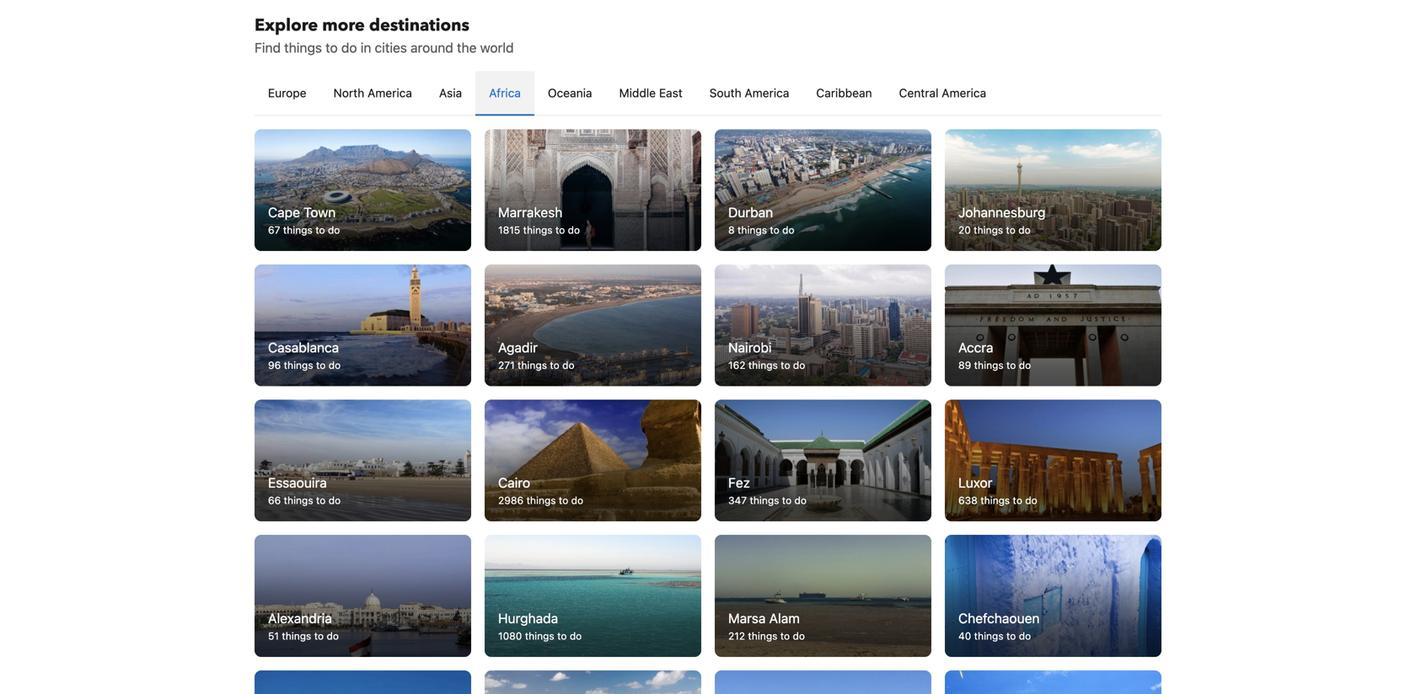 Task type: vqa. For each thing, say whether or not it's contained in the screenshot.
North America AMERICA
yes



Task type: locate. For each thing, give the bounding box(es) containing it.
things down 'agadir'
[[518, 360, 547, 371]]

things down chefchaouen
[[974, 630, 1004, 642]]

asia button
[[426, 71, 476, 115]]

do for alexandria
[[327, 630, 339, 642]]

agadir 271 things to do
[[498, 340, 575, 371]]

to inside the casablanca 96 things to do
[[316, 360, 326, 371]]

things
[[284, 39, 322, 55], [283, 224, 313, 236], [523, 224, 553, 236], [738, 224, 767, 236], [974, 224, 1003, 236], [284, 360, 313, 371], [518, 360, 547, 371], [748, 360, 778, 371], [974, 360, 1004, 371], [284, 495, 313, 507], [527, 495, 556, 507], [750, 495, 779, 507], [981, 495, 1010, 507], [282, 630, 311, 642], [525, 630, 554, 642], [748, 630, 778, 642], [974, 630, 1004, 642]]

to for cairo
[[559, 495, 568, 507]]

do for nairobi
[[793, 360, 805, 371]]

to for fez
[[782, 495, 792, 507]]

to inside johannesburg 20 things to do
[[1006, 224, 1016, 236]]

things for durban
[[738, 224, 767, 236]]

to right 347
[[782, 495, 792, 507]]

central america button
[[886, 71, 1000, 115]]

things down cape
[[283, 224, 313, 236]]

things inside accra 89 things to do
[[974, 360, 1004, 371]]

fez 347 things to do
[[728, 475, 807, 507]]

to inside nairobi 162 things to do
[[781, 360, 790, 371]]

to inside chefchaouen 40 things to do
[[1007, 630, 1016, 642]]

things for nairobi
[[748, 360, 778, 371]]

to inside fez 347 things to do
[[782, 495, 792, 507]]

do inside fez 347 things to do
[[795, 495, 807, 507]]

do inside cairo 2986 things to do
[[571, 495, 583, 507]]

things down marsa
[[748, 630, 778, 642]]

3 america from the left
[[942, 86, 986, 100]]

do for fez
[[795, 495, 807, 507]]

chefchaouen
[[958, 611, 1040, 627]]

central
[[899, 86, 939, 100]]

do for durban
[[782, 224, 795, 236]]

do inside essaouira 66 things to do
[[329, 495, 341, 507]]

marrakesh image
[[485, 129, 701, 251]]

do inside chefchaouen 40 things to do
[[1019, 630, 1031, 642]]

1 america from the left
[[368, 86, 412, 100]]

to down more
[[326, 39, 338, 55]]

do right 638 at bottom
[[1025, 495, 1038, 507]]

things down nairobi
[[748, 360, 778, 371]]

fez
[[728, 475, 750, 491]]

to for nairobi
[[781, 360, 790, 371]]

accra
[[958, 340, 994, 356]]

do right the 271
[[562, 360, 575, 371]]

middle
[[619, 86, 656, 100]]

luxor 638 things to do
[[958, 475, 1038, 507]]

cape
[[268, 204, 300, 220]]

to inside "durban 8 things to do"
[[770, 224, 780, 236]]

1 horizontal spatial america
[[745, 86, 789, 100]]

america right the north
[[368, 86, 412, 100]]

96
[[268, 360, 281, 371]]

do inside the casablanca 96 things to do
[[329, 360, 341, 371]]

162
[[728, 360, 746, 371]]

things inside agadir 271 things to do
[[518, 360, 547, 371]]

tab list containing europe
[[255, 71, 1162, 117]]

things inside fez 347 things to do
[[750, 495, 779, 507]]

to for hurghada
[[557, 630, 567, 642]]

luxor image
[[945, 400, 1162, 522]]

to inside marsa alam 212 things to do
[[780, 630, 790, 642]]

do down town
[[328, 224, 340, 236]]

agadir image
[[485, 265, 701, 387]]

things down 'durban'
[[738, 224, 767, 236]]

north america button
[[320, 71, 426, 115]]

to down marrakesh
[[555, 224, 565, 236]]

to inside explore more destinations find things to do in cities around the world
[[326, 39, 338, 55]]

things right 347
[[750, 495, 779, 507]]

things inside johannesburg 20 things to do
[[974, 224, 1003, 236]]

africa
[[489, 86, 521, 100]]

things inside "durban 8 things to do"
[[738, 224, 767, 236]]

do down chefchaouen
[[1019, 630, 1031, 642]]

things inside chefchaouen 40 things to do
[[974, 630, 1004, 642]]

the
[[457, 39, 477, 55]]

around
[[411, 39, 453, 55]]

do down johannesburg
[[1019, 224, 1031, 236]]

caribbean button
[[803, 71, 886, 115]]

things for casablanca
[[284, 360, 313, 371]]

do right 347
[[795, 495, 807, 507]]

do for agadir
[[562, 360, 575, 371]]

things down alexandria
[[282, 630, 311, 642]]

to inside alexandria 51 things to do
[[314, 630, 324, 642]]

casablanca image
[[255, 265, 471, 387]]

to inside cairo 2986 things to do
[[559, 495, 568, 507]]

to down hurghada
[[557, 630, 567, 642]]

do inside nairobi 162 things to do
[[793, 360, 805, 371]]

do
[[341, 39, 357, 55], [328, 224, 340, 236], [568, 224, 580, 236], [782, 224, 795, 236], [1019, 224, 1031, 236], [329, 360, 341, 371], [562, 360, 575, 371], [793, 360, 805, 371], [1019, 360, 1031, 371], [329, 495, 341, 507], [571, 495, 583, 507], [795, 495, 807, 507], [1025, 495, 1038, 507], [327, 630, 339, 642], [570, 630, 582, 642], [793, 630, 805, 642], [1019, 630, 1031, 642]]

america
[[368, 86, 412, 100], [745, 86, 789, 100], [942, 86, 986, 100]]

do left in
[[341, 39, 357, 55]]

cairo image
[[485, 400, 701, 522]]

do inside hurghada 1080 things to do
[[570, 630, 582, 642]]

do down casablanca
[[329, 360, 341, 371]]

things inside essaouira 66 things to do
[[284, 495, 313, 507]]

do inside johannesburg 20 things to do
[[1019, 224, 1031, 236]]

things down hurghada
[[525, 630, 554, 642]]

hurghada
[[498, 611, 558, 627]]

do inside marrakesh 1815 things to do
[[568, 224, 580, 236]]

do down alexandria
[[327, 630, 339, 642]]

america for central america
[[942, 86, 986, 100]]

to right 2986
[[559, 495, 568, 507]]

to inside accra 89 things to do
[[1007, 360, 1016, 371]]

to for casablanca
[[316, 360, 326, 371]]

things down accra
[[974, 360, 1004, 371]]

america inside north america button
[[368, 86, 412, 100]]

do right 162
[[793, 360, 805, 371]]

things inside alexandria 51 things to do
[[282, 630, 311, 642]]

america right central
[[942, 86, 986, 100]]

to for johannesburg
[[1006, 224, 1016, 236]]

things down explore
[[284, 39, 322, 55]]

to down casablanca
[[316, 360, 326, 371]]

south
[[710, 86, 742, 100]]

zanzibar city image
[[255, 671, 471, 695]]

things for luxor
[[981, 495, 1010, 507]]

66
[[268, 495, 281, 507]]

to down 'durban'
[[770, 224, 780, 236]]

0 horizontal spatial america
[[368, 86, 412, 100]]

alexandria
[[268, 611, 332, 627]]

to for chefchaouen
[[1007, 630, 1016, 642]]

explore
[[255, 14, 318, 37]]

things inside cairo 2986 things to do
[[527, 495, 556, 507]]

things inside marrakesh 1815 things to do
[[523, 224, 553, 236]]

things inside nairobi 162 things to do
[[748, 360, 778, 371]]

things for johannesburg
[[974, 224, 1003, 236]]

in
[[361, 39, 371, 55]]

do for accra
[[1019, 360, 1031, 371]]

do down alam
[[793, 630, 805, 642]]

agadir
[[498, 340, 538, 356]]

things down luxor at the right of page
[[981, 495, 1010, 507]]

do inside luxor 638 things to do
[[1025, 495, 1038, 507]]

things down marrakesh
[[523, 224, 553, 236]]

things for cairo
[[527, 495, 556, 507]]

to right the 271
[[550, 360, 560, 371]]

do right 1815
[[568, 224, 580, 236]]

to down johannesburg
[[1006, 224, 1016, 236]]

do right 89
[[1019, 360, 1031, 371]]

cairo 2986 things to do
[[498, 475, 583, 507]]

to down alexandria
[[314, 630, 324, 642]]

to for essaouira
[[316, 495, 326, 507]]

things inside hurghada 1080 things to do
[[525, 630, 554, 642]]

marsa
[[728, 611, 766, 627]]

to
[[326, 39, 338, 55], [315, 224, 325, 236], [555, 224, 565, 236], [770, 224, 780, 236], [1006, 224, 1016, 236], [316, 360, 326, 371], [550, 360, 560, 371], [781, 360, 790, 371], [1007, 360, 1016, 371], [316, 495, 326, 507], [559, 495, 568, 507], [782, 495, 792, 507], [1013, 495, 1022, 507], [314, 630, 324, 642], [557, 630, 567, 642], [780, 630, 790, 642], [1007, 630, 1016, 642]]

to right 89
[[1007, 360, 1016, 371]]

to for durban
[[770, 224, 780, 236]]

east
[[659, 86, 683, 100]]

bird island image
[[945, 671, 1162, 695]]

to down chefchaouen
[[1007, 630, 1016, 642]]

to right 162
[[781, 360, 790, 371]]

271
[[498, 360, 515, 371]]

to inside luxor 638 things to do
[[1013, 495, 1022, 507]]

to down town
[[315, 224, 325, 236]]

things down johannesburg
[[974, 224, 1003, 236]]

do inside agadir 271 things to do
[[562, 360, 575, 371]]

to down alam
[[780, 630, 790, 642]]

alam
[[769, 611, 800, 627]]

1080
[[498, 630, 522, 642]]

town
[[304, 204, 336, 220]]

do up midlands image
[[570, 630, 582, 642]]

things down casablanca
[[284, 360, 313, 371]]

america inside central america button
[[942, 86, 986, 100]]

do inside alexandria 51 things to do
[[327, 630, 339, 642]]

212
[[728, 630, 745, 642]]

america inside south america button
[[745, 86, 789, 100]]

midlands image
[[485, 671, 701, 695]]

johannesburg 20 things to do
[[958, 204, 1046, 236]]

north
[[333, 86, 364, 100]]

to down essaouira
[[316, 495, 326, 507]]

to inside marrakesh 1815 things to do
[[555, 224, 565, 236]]

things inside cape town 67 things to do
[[283, 224, 313, 236]]

oceania
[[548, 86, 592, 100]]

things right 2986
[[527, 495, 556, 507]]

casablanca 96 things to do
[[268, 340, 341, 371]]

marrakesh 1815 things to do
[[498, 204, 580, 236]]

do inside "durban 8 things to do"
[[782, 224, 795, 236]]

do right '8'
[[782, 224, 795, 236]]

tab list
[[255, 71, 1162, 117]]

to inside agadir 271 things to do
[[550, 360, 560, 371]]

to right 638 at bottom
[[1013, 495, 1022, 507]]

marrakesh
[[498, 204, 563, 220]]

do inside accra 89 things to do
[[1019, 360, 1031, 371]]

tangier image
[[715, 671, 932, 695]]

things inside the casablanca 96 things to do
[[284, 360, 313, 371]]

2 horizontal spatial america
[[942, 86, 986, 100]]

40
[[958, 630, 971, 642]]

to inside hurghada 1080 things to do
[[557, 630, 567, 642]]

things inside luxor 638 things to do
[[981, 495, 1010, 507]]

to inside essaouira 66 things to do
[[316, 495, 326, 507]]

2 america from the left
[[745, 86, 789, 100]]

fez image
[[715, 400, 932, 522]]

do right 66
[[329, 495, 341, 507]]

things down essaouira
[[284, 495, 313, 507]]

durban 8 things to do
[[728, 204, 795, 236]]

chefchaouen image
[[945, 535, 1162, 657]]

america right south
[[745, 86, 789, 100]]

do right 2986
[[571, 495, 583, 507]]



Task type: describe. For each thing, give the bounding box(es) containing it.
asia
[[439, 86, 462, 100]]

cities
[[375, 39, 407, 55]]

to for accra
[[1007, 360, 1016, 371]]

to for luxor
[[1013, 495, 1022, 507]]

essaouira image
[[255, 400, 471, 522]]

luxor
[[958, 475, 993, 491]]

347
[[728, 495, 747, 507]]

hurghada 1080 things to do
[[498, 611, 582, 642]]

do for chefchaouen
[[1019, 630, 1031, 642]]

caribbean
[[816, 86, 872, 100]]

to for alexandria
[[314, 630, 324, 642]]

johannesburg
[[958, 204, 1046, 220]]

do inside marsa alam 212 things to do
[[793, 630, 805, 642]]

to for marrakesh
[[555, 224, 565, 236]]

cape town 67 things to do
[[268, 204, 340, 236]]

middle east
[[619, 86, 683, 100]]

find
[[255, 39, 281, 55]]

durban
[[728, 204, 773, 220]]

8
[[728, 224, 735, 236]]

things for marrakesh
[[523, 224, 553, 236]]

do for cairo
[[571, 495, 583, 507]]

europe button
[[255, 71, 320, 115]]

marsa alam image
[[715, 535, 932, 657]]

chefchaouen 40 things to do
[[958, 611, 1040, 642]]

oceania button
[[534, 71, 606, 115]]

nairobi 162 things to do
[[728, 340, 805, 371]]

africa button
[[476, 71, 534, 115]]

world
[[480, 39, 514, 55]]

67
[[268, 224, 280, 236]]

things for accra
[[974, 360, 1004, 371]]

do for marrakesh
[[568, 224, 580, 236]]

marsa alam 212 things to do
[[728, 611, 805, 642]]

things for fez
[[750, 495, 779, 507]]

do inside explore more destinations find things to do in cities around the world
[[341, 39, 357, 55]]

nairobi
[[728, 340, 772, 356]]

things for chefchaouen
[[974, 630, 1004, 642]]

do for hurghada
[[570, 630, 582, 642]]

south america
[[710, 86, 789, 100]]

nairobi image
[[715, 265, 932, 387]]

things inside marsa alam 212 things to do
[[748, 630, 778, 642]]

north america
[[333, 86, 412, 100]]

to inside cape town 67 things to do
[[315, 224, 325, 236]]

do for casablanca
[[329, 360, 341, 371]]

cairo
[[498, 475, 530, 491]]

south america button
[[696, 71, 803, 115]]

essaouira 66 things to do
[[268, 475, 341, 507]]

accra image
[[945, 265, 1162, 387]]

durban image
[[715, 129, 932, 251]]

casablanca
[[268, 340, 339, 356]]

2986
[[498, 495, 524, 507]]

alexandria image
[[255, 535, 471, 657]]

51
[[268, 630, 279, 642]]

things for essaouira
[[284, 495, 313, 507]]

to for agadir
[[550, 360, 560, 371]]

do inside cape town 67 things to do
[[328, 224, 340, 236]]

central america
[[899, 86, 986, 100]]

things for agadir
[[518, 360, 547, 371]]

1815
[[498, 224, 520, 236]]

hurghada image
[[485, 535, 701, 657]]

middle east button
[[606, 71, 696, 115]]

europe
[[268, 86, 306, 100]]

things inside explore more destinations find things to do in cities around the world
[[284, 39, 322, 55]]

do for luxor
[[1025, 495, 1038, 507]]

essaouira
[[268, 475, 327, 491]]

638
[[958, 495, 978, 507]]

destinations
[[369, 14, 469, 37]]

89
[[958, 360, 971, 371]]

alexandria 51 things to do
[[268, 611, 339, 642]]

cape town image
[[255, 129, 471, 251]]

america for south america
[[745, 86, 789, 100]]

accra 89 things to do
[[958, 340, 1031, 371]]

do for johannesburg
[[1019, 224, 1031, 236]]

things for hurghada
[[525, 630, 554, 642]]

explore more destinations find things to do in cities around the world
[[255, 14, 514, 55]]

johannesburg image
[[945, 129, 1162, 251]]

america for north america
[[368, 86, 412, 100]]

20
[[958, 224, 971, 236]]

things for alexandria
[[282, 630, 311, 642]]

do for essaouira
[[329, 495, 341, 507]]

more
[[322, 14, 365, 37]]



